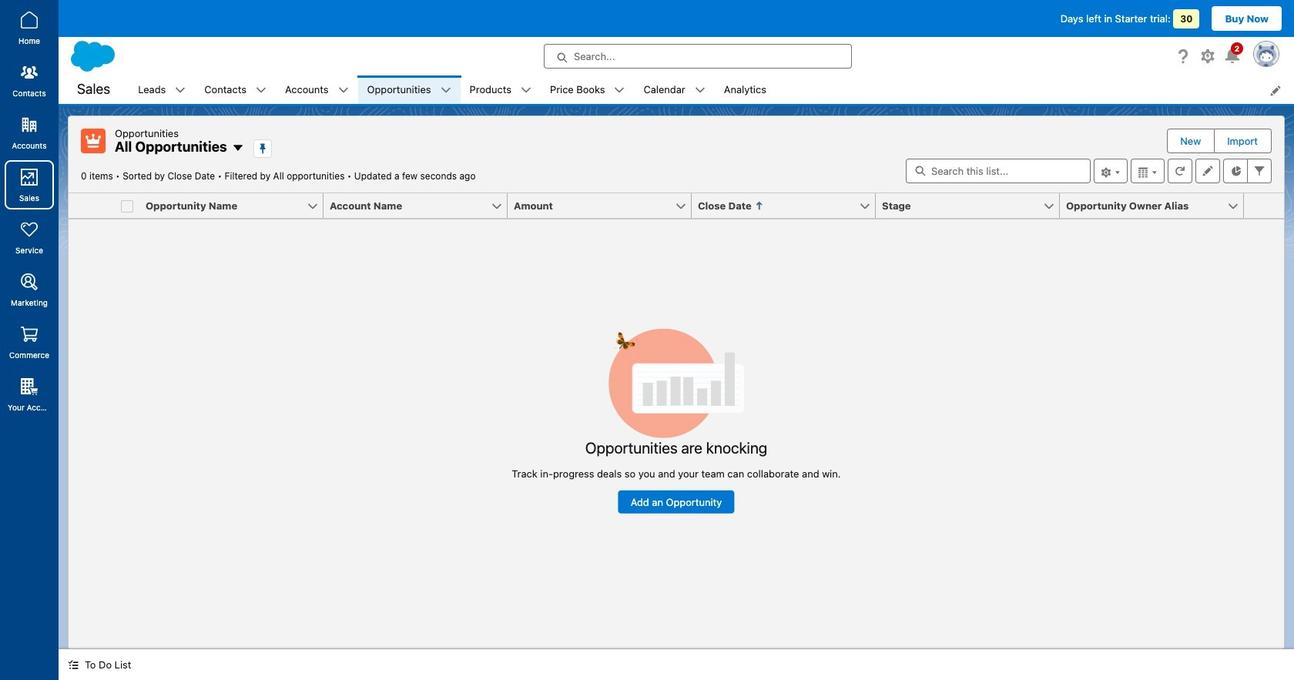 Task type: locate. For each thing, give the bounding box(es) containing it.
cell
[[115, 193, 139, 219]]

1 list item from the left
[[129, 76, 195, 104]]

5 list item from the left
[[460, 76, 541, 104]]

text default image
[[175, 85, 186, 96], [338, 85, 349, 96], [440, 85, 451, 96], [521, 85, 532, 96], [615, 85, 625, 96], [695, 85, 706, 96], [232, 142, 244, 154], [68, 660, 79, 671]]

text default image inside all opportunities|opportunities|list view element
[[232, 142, 244, 154]]

opportunity name element
[[139, 193, 333, 219]]

action image
[[1245, 193, 1285, 218]]

cell inside all opportunities|opportunities|list view element
[[115, 193, 139, 219]]

list
[[129, 76, 1295, 104]]

close date element
[[692, 193, 885, 219]]

list item
[[129, 76, 195, 104], [195, 76, 276, 104], [276, 76, 358, 104], [358, 76, 460, 104], [460, 76, 541, 104], [541, 76, 635, 104], [635, 76, 715, 104]]

7 list item from the left
[[635, 76, 715, 104]]

4 list item from the left
[[358, 76, 460, 104]]

Search All Opportunities list view. search field
[[906, 159, 1091, 183]]

stage element
[[876, 193, 1070, 219]]

action element
[[1245, 193, 1285, 219]]

status
[[512, 328, 841, 514]]

item number element
[[69, 193, 115, 219]]



Task type: describe. For each thing, give the bounding box(es) containing it.
opportunities image
[[81, 129, 106, 153]]

6 list item from the left
[[541, 76, 635, 104]]

2 list item from the left
[[195, 76, 276, 104]]

3 list item from the left
[[276, 76, 358, 104]]

amount element
[[508, 193, 701, 219]]

all opportunities|opportunities|list view element
[[68, 116, 1285, 650]]

opportunity owner alias element
[[1060, 193, 1254, 219]]

all opportunities status
[[81, 170, 354, 182]]

item number image
[[69, 193, 115, 218]]

text default image
[[256, 85, 267, 96]]

account name element
[[324, 193, 517, 219]]



Task type: vqa. For each thing, say whether or not it's contained in the screenshot.
the bottommost text default icon
no



